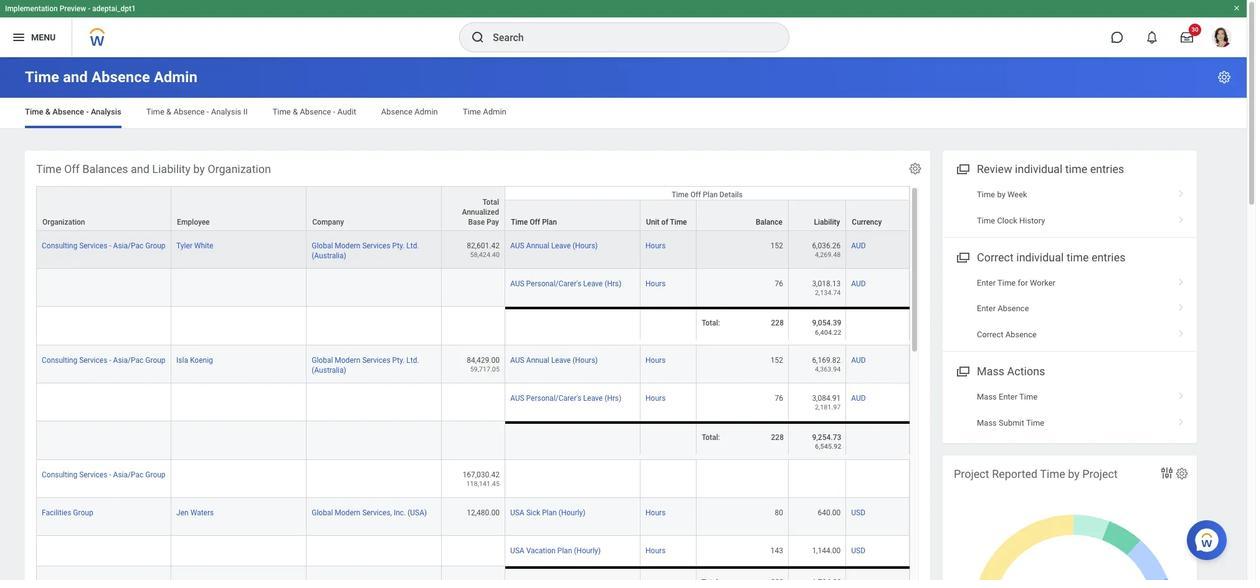 Task type: locate. For each thing, give the bounding box(es) containing it.
2 76 from the top
[[775, 395, 784, 403]]

1 analysis from the left
[[91, 107, 121, 117]]

chevron right image for mass actions
[[1174, 414, 1190, 427]]

1 horizontal spatial liability
[[814, 218, 840, 227]]

0 vertical spatial usa
[[510, 509, 525, 518]]

1 vertical spatial (australia)
[[312, 367, 346, 375]]

30
[[1192, 26, 1199, 33]]

off left 'balances'
[[64, 163, 80, 176]]

2 aus from the top
[[510, 280, 525, 289]]

usa left sick
[[510, 509, 525, 518]]

1 annual from the top
[[526, 242, 550, 251]]

0 vertical spatial usd
[[852, 509, 866, 518]]

group
[[145, 242, 166, 251], [145, 357, 166, 365], [145, 471, 166, 480], [73, 509, 93, 518]]

chevron right image
[[1174, 186, 1190, 198], [1174, 274, 1190, 287], [1174, 300, 1190, 313], [1174, 389, 1190, 401]]

1 vertical spatial (hourly)
[[574, 547, 601, 556]]

usa
[[510, 509, 525, 518], [510, 547, 525, 556]]

company
[[312, 218, 344, 227]]

4 aud from the top
[[852, 395, 866, 403]]

cell
[[36, 269, 171, 308], [171, 269, 307, 308], [307, 269, 442, 308], [442, 269, 506, 308], [36, 308, 171, 346], [171, 308, 307, 346], [307, 308, 442, 346], [442, 308, 506, 346], [506, 308, 641, 346], [641, 308, 697, 346], [847, 308, 910, 346], [36, 384, 171, 422], [171, 384, 307, 422], [307, 384, 442, 422], [442, 384, 506, 422], [36, 422, 171, 461], [171, 422, 307, 461], [307, 422, 442, 461], [442, 422, 506, 461], [506, 422, 641, 461], [641, 422, 697, 461], [847, 422, 910, 461], [171, 461, 307, 499], [307, 461, 442, 499], [506, 461, 641, 499], [641, 461, 697, 499], [697, 461, 789, 499], [789, 461, 847, 499], [847, 461, 910, 499], [36, 537, 171, 567], [171, 537, 307, 567], [307, 537, 442, 567], [442, 537, 506, 567], [36, 567, 171, 581], [171, 567, 307, 581], [307, 567, 442, 581], [442, 567, 506, 581], [506, 567, 641, 581], [641, 567, 697, 581], [847, 567, 910, 581]]

1 horizontal spatial &
[[166, 107, 172, 117]]

2 vertical spatial consulting services - asia/pac group link
[[42, 469, 166, 480]]

2 & from the left
[[166, 107, 172, 117]]

& for time & absence - analysis ii
[[166, 107, 172, 117]]

1 global modern services pty. ltd. (australia) link from the top
[[312, 239, 419, 261]]

0 vertical spatial 76
[[775, 280, 784, 289]]

9,254.73
[[812, 434, 842, 443]]

actions
[[1008, 365, 1046, 379]]

menu group image for review individual time entries
[[954, 160, 971, 177]]

0 horizontal spatial and
[[63, 69, 88, 86]]

plan inside usa vacation plan  (hourly) link
[[558, 547, 572, 556]]

3 global from the top
[[312, 509, 333, 518]]

mass inside mass enter time link
[[977, 393, 997, 402]]

0 horizontal spatial off
[[64, 163, 80, 176]]

entries up enter time for worker link
[[1092, 251, 1126, 264]]

152 left 6,169.82
[[771, 357, 784, 365]]

configure project reported time by project image
[[1176, 468, 1189, 481]]

inc.
[[394, 509, 406, 518]]

2 ltd. from the top
[[407, 357, 419, 365]]

2 aus annual leave (hours) link from the top
[[510, 354, 598, 365]]

76 left 3,018.13
[[775, 280, 784, 289]]

1 vertical spatial global modern services pty. ltd. (australia)
[[312, 357, 419, 375]]

services for 167,030.42
[[79, 471, 107, 480]]

reported
[[992, 468, 1038, 481]]

0 horizontal spatial liability
[[152, 163, 191, 176]]

167,030.42
[[463, 471, 500, 480]]

aus annual leave (hours) link
[[510, 239, 598, 251], [510, 354, 598, 365]]

76 for 3,084.91
[[775, 395, 784, 403]]

11 row from the top
[[36, 537, 910, 567]]

usd link right 1,144.00
[[852, 545, 866, 556]]

individual for correct
[[1017, 251, 1064, 264]]

individual up "worker"
[[1017, 251, 1064, 264]]

analysis for time & absence - analysis ii
[[211, 107, 241, 117]]

3 chevron right image from the top
[[1174, 300, 1190, 313]]

0 vertical spatial liability
[[152, 163, 191, 176]]

1 vertical spatial personal/carer's
[[526, 395, 582, 403]]

&
[[45, 107, 51, 117], [166, 107, 172, 117], [293, 107, 298, 117]]

usd link right 640.00 at the bottom right
[[852, 507, 866, 518]]

1 consulting services - asia/pac group from the top
[[42, 242, 166, 251]]

ltd.
[[407, 242, 419, 251], [407, 357, 419, 365]]

3 row from the top
[[36, 231, 910, 269]]

global modern services pty. ltd. (australia) for 84,429.00
[[312, 357, 419, 375]]

absence
[[91, 69, 150, 86], [53, 107, 84, 117], [174, 107, 205, 117], [300, 107, 331, 117], [381, 107, 413, 117], [998, 304, 1030, 314], [1006, 330, 1037, 340]]

2 aus personal/carer's leave (hrs) link from the top
[[510, 392, 622, 403]]

2 aus personal/carer's leave (hrs) from the top
[[510, 395, 622, 403]]

plan left details
[[703, 190, 718, 199]]

3 consulting services - asia/pac group link from the top
[[42, 469, 166, 480]]

global modern services pty. ltd. (australia) link for 84,429.00
[[312, 354, 419, 375]]

ii
[[243, 107, 248, 117]]

mass left submit
[[977, 419, 997, 428]]

1 horizontal spatial organization
[[208, 163, 271, 176]]

1 vertical spatial mass
[[977, 393, 997, 402]]

1 aus from the top
[[510, 242, 525, 251]]

1 vertical spatial (hrs)
[[605, 395, 622, 403]]

1 vertical spatial enter
[[977, 304, 996, 314]]

2 (hrs) from the top
[[605, 395, 622, 403]]

(hourly) right sick
[[559, 509, 586, 518]]

personal/carer's
[[526, 280, 582, 289], [526, 395, 582, 403]]

correct for correct absence
[[977, 330, 1004, 340]]

0 vertical spatial chevron right image
[[1174, 212, 1190, 224]]

0 vertical spatial off
[[64, 163, 80, 176]]

2 horizontal spatial off
[[691, 190, 701, 199]]

2 (australia) from the top
[[312, 367, 346, 375]]

usd right 640.00 at the bottom right
[[852, 509, 866, 518]]

chevron right image inside mass enter time link
[[1174, 389, 1190, 401]]

2 row from the top
[[36, 200, 910, 231]]

list
[[943, 182, 1197, 234], [943, 271, 1197, 348], [943, 385, 1197, 436]]

0 horizontal spatial &
[[45, 107, 51, 117]]

waters
[[191, 509, 214, 518]]

(hourly) inside usa vacation plan  (hourly) link
[[574, 547, 601, 556]]

1 list from the top
[[943, 182, 1197, 234]]

usd for 1,144.00
[[852, 547, 866, 556]]

0 vertical spatial enter
[[977, 279, 996, 288]]

mass for mass enter time
[[977, 393, 997, 402]]

organization inside "popup button"
[[42, 218, 85, 227]]

0 vertical spatial list
[[943, 182, 1197, 234]]

consulting services - asia/pac group link
[[42, 239, 166, 251], [42, 354, 166, 365], [42, 469, 166, 480]]

usa inside "link"
[[510, 509, 525, 518]]

1 vertical spatial organization
[[42, 218, 85, 227]]

1 vertical spatial usd
[[852, 547, 866, 556]]

Search Workday  search field
[[493, 24, 764, 51]]

2 project from the left
[[1083, 468, 1118, 481]]

analysis down time and absence admin
[[91, 107, 121, 117]]

mass submit time
[[977, 419, 1045, 428]]

hours
[[646, 242, 666, 251], [646, 280, 666, 289], [646, 357, 666, 365], [646, 395, 666, 403], [646, 509, 666, 518], [646, 547, 666, 556]]

2 global from the top
[[312, 357, 333, 365]]

aus annual leave (hours) link for 84,429.00
[[510, 354, 598, 365]]

admin
[[154, 69, 198, 86], [415, 107, 438, 117], [483, 107, 507, 117]]

aus personal/carer's leave (hrs)
[[510, 280, 622, 289], [510, 395, 622, 403]]

1 vertical spatial (hours)
[[573, 357, 598, 365]]

mass right menu group image
[[977, 365, 1005, 379]]

1 vertical spatial consulting services - asia/pac group
[[42, 357, 166, 365]]

0 vertical spatial (hours)
[[573, 242, 598, 251]]

(hrs) for 3,018.13
[[605, 280, 622, 289]]

1 vertical spatial aus annual leave (hours)
[[510, 357, 598, 365]]

80
[[775, 509, 784, 518]]

167,030.42 118,141.45
[[463, 471, 500, 489]]

2 chevron right image from the top
[[1174, 274, 1190, 287]]

entries for correct individual time entries
[[1092, 251, 1126, 264]]

plan right vacation
[[558, 547, 572, 556]]

time off balances and liability by organization
[[36, 163, 271, 176]]

1 personal/carer's from the top
[[526, 280, 582, 289]]

1 asia/pac from the top
[[113, 242, 144, 251]]

mass up mass submit time
[[977, 393, 997, 402]]

aud right 3,084.91
[[852, 395, 866, 403]]

organization
[[208, 163, 271, 176], [42, 218, 85, 227]]

0 vertical spatial total:
[[702, 319, 720, 328]]

aud link
[[852, 239, 866, 251], [852, 278, 866, 289], [852, 354, 866, 365], [852, 392, 866, 403]]

152 for 6,169.82
[[771, 357, 784, 365]]

1 & from the left
[[45, 107, 51, 117]]

by up employee
[[193, 163, 205, 176]]

2,134.74
[[815, 289, 841, 298]]

1 vertical spatial 228
[[771, 434, 784, 443]]

total:
[[702, 319, 720, 328], [702, 434, 720, 443]]

0 vertical spatial (hrs)
[[605, 280, 622, 289]]

1 horizontal spatial off
[[530, 218, 540, 227]]

pty.
[[392, 242, 405, 251], [392, 357, 405, 365]]

list containing time by week
[[943, 182, 1197, 234]]

project left reported
[[954, 468, 990, 481]]

mass for mass submit time
[[977, 419, 997, 428]]

0 vertical spatial correct
[[977, 251, 1014, 264]]

aus personal/carer's leave (hrs) for 3,084.91
[[510, 395, 622, 403]]

2 personal/carer's from the top
[[526, 395, 582, 403]]

correct up enter time for worker
[[977, 251, 1014, 264]]

aud for 3,084.91
[[852, 395, 866, 403]]

row
[[36, 186, 910, 231], [36, 200, 910, 231], [36, 231, 910, 269], [36, 269, 910, 308], [36, 308, 910, 346], [36, 346, 910, 384], [36, 384, 910, 422], [36, 422, 910, 461], [36, 461, 910, 499], [36, 499, 910, 537], [36, 537, 910, 567], [36, 567, 910, 581]]

time by week
[[977, 190, 1028, 200]]

1 aus personal/carer's leave (hrs) link from the top
[[510, 278, 622, 289]]

2 modern from the top
[[335, 357, 361, 365]]

off up unit of time popup button
[[691, 190, 701, 199]]

1 (hrs) from the top
[[605, 280, 622, 289]]

3,018.13
[[812, 280, 841, 289]]

leave
[[551, 242, 571, 251], [584, 280, 603, 289], [551, 357, 571, 365], [584, 395, 603, 403]]

9,254.73 6,545.92
[[812, 434, 842, 452]]

143
[[771, 547, 784, 556]]

hours link for 6,036.26
[[646, 239, 666, 251]]

absence down enter absence
[[1006, 330, 1037, 340]]

1 aud from the top
[[852, 242, 866, 251]]

2 global modern services pty. ltd. (australia) link from the top
[[312, 354, 419, 375]]

1 mass from the top
[[977, 365, 1005, 379]]

1 usd from the top
[[852, 509, 866, 518]]

individual
[[1016, 163, 1063, 176], [1017, 251, 1064, 264]]

project reported time by project
[[954, 468, 1118, 481]]

chevron right image inside time by week link
[[1174, 186, 1190, 198]]

leave for 6,169.82
[[551, 357, 571, 365]]

consulting services - asia/pac group link for isla
[[42, 354, 166, 365]]

individual up week at the right top
[[1016, 163, 1063, 176]]

4 aud link from the top
[[852, 392, 866, 403]]

chevron right image inside correct absence link
[[1174, 326, 1190, 338]]

2 aud from the top
[[852, 280, 866, 289]]

1 aus personal/carer's leave (hrs) from the top
[[510, 280, 622, 289]]

0 vertical spatial individual
[[1016, 163, 1063, 176]]

consulting for isla
[[42, 357, 77, 365]]

2 menu group image from the top
[[954, 249, 971, 266]]

tab list
[[12, 98, 1235, 128]]

1 chevron right image from the top
[[1174, 212, 1190, 224]]

by down mass submit time link
[[1069, 468, 1080, 481]]

3 aud link from the top
[[852, 354, 866, 365]]

aud right 3,018.13
[[852, 280, 866, 289]]

usa sick plan (hourly)
[[510, 509, 586, 518]]

services for 84,429.00
[[79, 357, 107, 365]]

1 vertical spatial off
[[691, 190, 701, 199]]

2 vertical spatial global
[[312, 509, 333, 518]]

usa sick plan (hourly) link
[[510, 507, 586, 518]]

services for 82,601.42
[[79, 242, 107, 251]]

usd link for 1,144.00
[[852, 545, 866, 556]]

1 vertical spatial consulting
[[42, 357, 77, 365]]

0 vertical spatial consulting
[[42, 242, 77, 251]]

menu group image
[[954, 160, 971, 177], [954, 249, 971, 266]]

1 consulting from the top
[[42, 242, 77, 251]]

3 aud from the top
[[852, 357, 866, 365]]

1 (hours) from the top
[[573, 242, 598, 251]]

configure time off balances and liability by organization image
[[909, 162, 923, 176]]

time up time by week link
[[1066, 163, 1088, 176]]

plan inside time off plan popup button
[[542, 218, 557, 227]]

82,601.42 58,424.40
[[467, 242, 500, 259]]

absence left ii
[[174, 107, 205, 117]]

review
[[977, 163, 1013, 176]]

entries up time by week link
[[1091, 163, 1125, 176]]

3 list from the top
[[943, 385, 1197, 436]]

2 vertical spatial asia/pac
[[113, 471, 144, 480]]

aud down 'currency'
[[852, 242, 866, 251]]

jen waters
[[176, 509, 214, 518]]

annual down the time off plan
[[526, 242, 550, 251]]

profile logan mcneil image
[[1212, 27, 1232, 50]]

clock
[[998, 216, 1018, 225]]

chevron right image inside enter time for worker link
[[1174, 274, 1190, 287]]

0 horizontal spatial organization
[[42, 218, 85, 227]]

1 vertical spatial liability
[[814, 218, 840, 227]]

global for jen waters
[[312, 509, 333, 518]]

1 vertical spatial list
[[943, 271, 1197, 348]]

usa left vacation
[[510, 547, 525, 556]]

1 ltd. from the top
[[407, 242, 419, 251]]

1 row from the top
[[36, 186, 910, 231]]

aus personal/carer's leave (hrs) link
[[510, 278, 622, 289], [510, 392, 622, 403]]

white
[[194, 242, 213, 251]]

2 152 from the top
[[771, 357, 784, 365]]

0 vertical spatial consulting services - asia/pac group
[[42, 242, 166, 251]]

76 left 3,084.91
[[775, 395, 784, 403]]

project reported time by project element
[[943, 456, 1197, 581]]

152 down balance
[[771, 242, 784, 251]]

2 vertical spatial off
[[530, 218, 540, 227]]

0 horizontal spatial by
[[193, 163, 205, 176]]

228 left 9,254.73
[[771, 434, 784, 443]]

1 vertical spatial consulting services - asia/pac group link
[[42, 354, 166, 365]]

0 vertical spatial pty.
[[392, 242, 405, 251]]

2 vertical spatial mass
[[977, 419, 997, 428]]

1 modern from the top
[[335, 242, 361, 251]]

0 vertical spatial annual
[[526, 242, 550, 251]]

4 row from the top
[[36, 269, 910, 308]]

enter up correct absence
[[977, 304, 996, 314]]

enter down mass actions
[[999, 393, 1018, 402]]

1 vertical spatial aus annual leave (hours) link
[[510, 354, 598, 365]]

pty. for 82,601.42
[[392, 242, 405, 251]]

global
[[312, 242, 333, 251], [312, 357, 333, 365], [312, 509, 333, 518]]

and up time & absence - analysis
[[63, 69, 88, 86]]

0 horizontal spatial project
[[954, 468, 990, 481]]

1 horizontal spatial analysis
[[211, 107, 241, 117]]

chevron right image for review individual time entries
[[1174, 212, 1190, 224]]

aud link right 3,084.91
[[852, 392, 866, 403]]

0 vertical spatial aus personal/carer's leave (hrs)
[[510, 280, 622, 289]]

2 usd from the top
[[852, 547, 866, 556]]

time clock history
[[977, 216, 1046, 225]]

list containing mass enter time
[[943, 385, 1197, 436]]

for
[[1018, 279, 1028, 288]]

228 left 9,054.39
[[771, 319, 784, 328]]

correct inside list
[[977, 330, 1004, 340]]

2 horizontal spatial &
[[293, 107, 298, 117]]

3 chevron right image from the top
[[1174, 414, 1190, 427]]

aud
[[852, 242, 866, 251], [852, 280, 866, 289], [852, 357, 866, 365], [852, 395, 866, 403]]

2 hours from the top
[[646, 280, 666, 289]]

2 vertical spatial list
[[943, 385, 1197, 436]]

enter absence link
[[943, 296, 1197, 322]]

3 consulting services - asia/pac group from the top
[[42, 471, 166, 480]]

liability
[[152, 163, 191, 176], [814, 218, 840, 227]]

1 vertical spatial aus personal/carer's leave (hrs)
[[510, 395, 622, 403]]

4 chevron right image from the top
[[1174, 389, 1190, 401]]

2 horizontal spatial by
[[1069, 468, 1080, 481]]

aud link down 'currency'
[[852, 239, 866, 251]]

isla koenig link
[[176, 354, 213, 365]]

plan for usa sick plan (hourly)
[[542, 509, 557, 518]]

consulting services - asia/pac group link for tyler
[[42, 239, 166, 251]]

2 vertical spatial modern
[[335, 509, 361, 518]]

leave for 3,084.91
[[584, 395, 603, 403]]

0 vertical spatial (hourly)
[[559, 509, 586, 518]]

tyler white
[[176, 242, 213, 251]]

3 & from the left
[[293, 107, 298, 117]]

enter for enter time for worker
[[977, 279, 996, 288]]

time off balances and liability by organization element
[[25, 151, 931, 581]]

1 menu group image from the top
[[954, 160, 971, 177]]

hours for 3,018.13
[[646, 280, 666, 289]]

1 vertical spatial and
[[131, 163, 150, 176]]

1 (australia) from the top
[[312, 252, 346, 261]]

1 vertical spatial global
[[312, 357, 333, 365]]

1 152 from the top
[[771, 242, 784, 251]]

(hourly) right vacation
[[574, 547, 601, 556]]

entries for review individual time entries
[[1091, 163, 1125, 176]]

plan for time off plan details
[[703, 190, 718, 199]]

plan right pay
[[542, 218, 557, 227]]

0 vertical spatial (australia)
[[312, 252, 346, 261]]

1 usa from the top
[[510, 509, 525, 518]]

usd link for 640.00
[[852, 507, 866, 518]]

ltd. for 82,601.42
[[407, 242, 419, 251]]

0 vertical spatial time
[[1066, 163, 1088, 176]]

plan inside "time off plan details" popup button
[[703, 190, 718, 199]]

list for review individual time entries
[[943, 182, 1197, 234]]

& for time & absence - audit
[[293, 107, 298, 117]]

plan inside the usa sick plan (hourly) "link"
[[542, 509, 557, 518]]

2 hours link from the top
[[646, 278, 666, 289]]

global for tyler white
[[312, 242, 333, 251]]

annual
[[526, 242, 550, 251], [526, 357, 550, 365]]

mass inside mass submit time link
[[977, 419, 997, 428]]

3 consulting from the top
[[42, 471, 77, 480]]

7 row from the top
[[36, 384, 910, 422]]

4 hours from the top
[[646, 395, 666, 403]]

1 76 from the top
[[775, 280, 784, 289]]

aus for 6,169.82
[[510, 357, 525, 365]]

1 horizontal spatial project
[[1083, 468, 1118, 481]]

1 hours from the top
[[646, 242, 666, 251]]

1 global from the top
[[312, 242, 333, 251]]

1 horizontal spatial admin
[[415, 107, 438, 117]]

individual for review
[[1016, 163, 1063, 176]]

1 vertical spatial chevron right image
[[1174, 326, 1190, 338]]

1 vertical spatial asia/pac
[[113, 357, 144, 365]]

consulting services - asia/pac group
[[42, 242, 166, 251], [42, 357, 166, 365], [42, 471, 166, 480]]

2 annual from the top
[[526, 357, 550, 365]]

2 total: from the top
[[702, 434, 720, 443]]

off right pay
[[530, 218, 540, 227]]

1 vertical spatial global modern services pty. ltd. (australia) link
[[312, 354, 419, 375]]

1 vertical spatial 76
[[775, 395, 784, 403]]

2 correct from the top
[[977, 330, 1004, 340]]

aus annual leave (hours)
[[510, 242, 598, 251], [510, 357, 598, 365]]

chevron right image inside mass submit time link
[[1174, 414, 1190, 427]]

time off plan details button
[[506, 187, 909, 200]]

1 vertical spatial total:
[[702, 434, 720, 443]]

time off plan details
[[672, 190, 743, 199]]

1 global modern services pty. ltd. (australia) from the top
[[312, 242, 419, 261]]

tab list containing time & absence - analysis
[[12, 98, 1235, 128]]

1 aus annual leave (hours) link from the top
[[510, 239, 598, 251]]

0 vertical spatial entries
[[1091, 163, 1125, 176]]

analysis
[[91, 107, 121, 117], [211, 107, 241, 117]]

employee
[[177, 218, 210, 227]]

enter absence
[[977, 304, 1030, 314]]

1 vertical spatial annual
[[526, 357, 550, 365]]

1 vertical spatial correct
[[977, 330, 1004, 340]]

2 usa from the top
[[510, 547, 525, 556]]

3 hours from the top
[[646, 357, 666, 365]]

aud link right 3,018.13
[[852, 278, 866, 289]]

1 vertical spatial ltd.
[[407, 357, 419, 365]]

0 vertical spatial aus annual leave (hours) link
[[510, 239, 598, 251]]

1 vertical spatial menu group image
[[954, 249, 971, 266]]

1 vertical spatial pty.
[[392, 357, 405, 365]]

1 vertical spatial usa
[[510, 547, 525, 556]]

1 hours link from the top
[[646, 239, 666, 251]]

4 hours link from the top
[[646, 392, 666, 403]]

time up enter time for worker link
[[1067, 251, 1089, 264]]

0 vertical spatial modern
[[335, 242, 361, 251]]

12 row from the top
[[36, 567, 910, 581]]

enter up enter absence
[[977, 279, 996, 288]]

2 asia/pac from the top
[[113, 357, 144, 365]]

aus annual leave (hours) link for 82,601.42
[[510, 239, 598, 251]]

search image
[[471, 30, 486, 45]]

analysis left ii
[[211, 107, 241, 117]]

2 chevron right image from the top
[[1174, 326, 1190, 338]]

2 consulting from the top
[[42, 357, 77, 365]]

aus annual leave (hours) for 84,429.00
[[510, 357, 598, 365]]

0 vertical spatial aus annual leave (hours)
[[510, 242, 598, 251]]

usd right 1,144.00
[[852, 547, 866, 556]]

1 vertical spatial by
[[998, 190, 1006, 200]]

2 mass from the top
[[977, 393, 997, 402]]

liability up employee
[[152, 163, 191, 176]]

1 chevron right image from the top
[[1174, 186, 1190, 198]]

6,169.82 4,363.94
[[812, 357, 841, 374]]

absence down time and absence admin
[[53, 107, 84, 117]]

annual right '84,429.00' on the bottom left of page
[[526, 357, 550, 365]]

1 horizontal spatial and
[[131, 163, 150, 176]]

chevron right image
[[1174, 212, 1190, 224], [1174, 326, 1190, 338], [1174, 414, 1190, 427]]

2 aus annual leave (hours) from the top
[[510, 357, 598, 365]]

0 vertical spatial global
[[312, 242, 333, 251]]

0 vertical spatial global modern services pty. ltd. (australia)
[[312, 242, 419, 261]]

chevron right image inside time clock history link
[[1174, 212, 1190, 224]]

1 project from the left
[[954, 468, 990, 481]]

plan right sick
[[542, 509, 557, 518]]

aus for 3,084.91
[[510, 395, 525, 403]]

tab list inside time and absence admin main content
[[12, 98, 1235, 128]]

(hrs) for 3,084.91
[[605, 395, 622, 403]]

3 mass from the top
[[977, 419, 997, 428]]

modern for 82,601.42
[[335, 242, 361, 251]]

0 vertical spatial 152
[[771, 242, 784, 251]]

0 vertical spatial and
[[63, 69, 88, 86]]

152 for 6,036.26
[[771, 242, 784, 251]]

menu group image
[[954, 363, 971, 380]]

1,144.00
[[812, 547, 841, 556]]

personal/carer's for 3,018.13
[[526, 280, 582, 289]]

0 vertical spatial global modern services pty. ltd. (australia) link
[[312, 239, 419, 261]]

menu group image for correct individual time entries
[[954, 249, 971, 266]]

list containing enter time for worker
[[943, 271, 1197, 348]]

76
[[775, 280, 784, 289], [775, 395, 784, 403]]

correct down enter absence
[[977, 330, 1004, 340]]

(hourly) inside the usa sick plan (hourly) "link"
[[559, 509, 586, 518]]

2 list from the top
[[943, 271, 1197, 348]]

0 vertical spatial ltd.
[[407, 242, 419, 251]]

usd
[[852, 509, 866, 518], [852, 547, 866, 556]]

balances
[[82, 163, 128, 176]]

time and absence admin main content
[[0, 57, 1247, 581]]

project down mass submit time link
[[1083, 468, 1118, 481]]

(hrs)
[[605, 280, 622, 289], [605, 395, 622, 403]]

1 vertical spatial aus personal/carer's leave (hrs) link
[[510, 392, 622, 403]]

1 vertical spatial 152
[[771, 357, 784, 365]]

2 global modern services pty. ltd. (australia) from the top
[[312, 357, 419, 375]]

time and absence admin
[[25, 69, 198, 86]]

1 consulting services - asia/pac group link from the top
[[42, 239, 166, 251]]

1 usd link from the top
[[852, 507, 866, 518]]

aud link right 6,169.82
[[852, 354, 866, 365]]

and right 'balances'
[[131, 163, 150, 176]]

2 vertical spatial chevron right image
[[1174, 414, 1190, 427]]

2 usd link from the top
[[852, 545, 866, 556]]

5 hours from the top
[[646, 509, 666, 518]]

off for time off plan details
[[691, 190, 701, 199]]

global modern services pty. ltd. (australia) for 82,601.42
[[312, 242, 419, 261]]

1 vertical spatial individual
[[1017, 251, 1064, 264]]

(usa)
[[408, 509, 427, 518]]

aud right 6,169.82
[[852, 357, 866, 365]]

liability up 6,036.26
[[814, 218, 840, 227]]

by left week at the right top
[[998, 190, 1006, 200]]

1 vertical spatial usd link
[[852, 545, 866, 556]]

time & absence - audit
[[273, 107, 356, 117]]

2 vertical spatial consulting services - asia/pac group
[[42, 471, 166, 480]]

0 vertical spatial consulting services - asia/pac group link
[[42, 239, 166, 251]]

9 row from the top
[[36, 461, 910, 499]]

0 vertical spatial 228
[[771, 319, 784, 328]]

1 aud link from the top
[[852, 239, 866, 251]]

consulting services - asia/pac group for isla
[[42, 357, 166, 365]]

228
[[771, 319, 784, 328], [771, 434, 784, 443]]

3 hours link from the top
[[646, 354, 666, 365]]

6,036.26 4,269.48
[[812, 242, 841, 259]]

correct
[[977, 251, 1014, 264], [977, 330, 1004, 340]]

2 analysis from the left
[[211, 107, 241, 117]]



Task type: describe. For each thing, give the bounding box(es) containing it.
worker
[[1030, 279, 1056, 288]]

menu button
[[0, 17, 72, 57]]

chevron right image inside enter absence link
[[1174, 300, 1190, 313]]

mass submit time link
[[943, 411, 1197, 436]]

leave for 6,036.26
[[551, 242, 571, 251]]

time admin
[[463, 107, 507, 117]]

facilities group
[[42, 509, 93, 518]]

228 for 9,054.39
[[771, 319, 784, 328]]

6 row from the top
[[36, 346, 910, 384]]

2 vertical spatial enter
[[999, 393, 1018, 402]]

justify image
[[11, 30, 26, 45]]

off for time off balances and liability by organization
[[64, 163, 80, 176]]

implementation preview -   adeptai_dpt1
[[5, 4, 136, 13]]

& for time & absence - analysis
[[45, 107, 51, 117]]

time clock history link
[[943, 208, 1197, 234]]

(hours) for 82,601.42
[[573, 242, 598, 251]]

aus personal/carer's leave (hrs) link for 3,084.91
[[510, 392, 622, 403]]

base
[[468, 218, 485, 227]]

hours link for 6,169.82
[[646, 354, 666, 365]]

6,169.82
[[812, 357, 841, 365]]

total annualized base pay button
[[442, 187, 505, 231]]

aud for 6,036.26
[[852, 242, 866, 251]]

group for 82,601.42
[[145, 242, 166, 251]]

hours link for 3,018.13
[[646, 278, 666, 289]]

- inside menu banner
[[88, 4, 90, 13]]

total annualized base pay
[[462, 198, 499, 227]]

row containing time off plan details
[[36, 186, 910, 231]]

(hours) for 84,429.00
[[573, 357, 598, 365]]

enter time for worker
[[977, 279, 1056, 288]]

global modern services, inc. (usa) link
[[312, 507, 427, 518]]

6,404.22
[[815, 329, 842, 337]]

vacation
[[527, 547, 556, 556]]

absence down enter time for worker
[[998, 304, 1030, 314]]

configure this page image
[[1217, 70, 1232, 85]]

9,054.39 6,404.22
[[812, 319, 842, 337]]

global modern services pty. ltd. (australia) link for 82,601.42
[[312, 239, 419, 261]]

12,480.00
[[467, 509, 500, 518]]

week
[[1008, 190, 1028, 200]]

off for time off plan
[[530, 218, 540, 227]]

unit of time button
[[641, 200, 696, 231]]

tyler
[[176, 242, 193, 251]]

correct absence
[[977, 330, 1037, 340]]

3 modern from the top
[[335, 509, 361, 518]]

(australia) for tyler white
[[312, 252, 346, 261]]

2,181.97
[[815, 404, 841, 412]]

isla
[[176, 357, 188, 365]]

preview
[[60, 4, 86, 13]]

59,717.05
[[470, 366, 500, 374]]

audit
[[338, 107, 356, 117]]

usa for usa vacation plan  (hourly)
[[510, 547, 525, 556]]

hours for 3,084.91
[[646, 395, 666, 403]]

usa for usa sick plan (hourly)
[[510, 509, 525, 518]]

82,601.42
[[467, 242, 500, 251]]

3,084.91 2,181.97
[[812, 395, 841, 412]]

2 vertical spatial by
[[1069, 468, 1080, 481]]

modern for 84,429.00
[[335, 357, 361, 365]]

aud for 6,169.82
[[852, 357, 866, 365]]

total: for 9,054.39
[[702, 319, 720, 328]]

mass actions
[[977, 365, 1046, 379]]

facilities group link
[[42, 507, 93, 518]]

pty. for 84,429.00
[[392, 357, 405, 365]]

liability inside popup button
[[814, 218, 840, 227]]

employee button
[[171, 187, 306, 231]]

inbox large image
[[1181, 31, 1194, 44]]

time off plan button
[[506, 200, 640, 231]]

sick
[[527, 509, 540, 518]]

close environment banner image
[[1234, 4, 1241, 12]]

6,545.92
[[815, 443, 842, 452]]

isla koenig
[[176, 357, 213, 365]]

84,429.00 59,717.05
[[467, 357, 500, 374]]

8 row from the top
[[36, 422, 910, 461]]

review individual time entries
[[977, 163, 1125, 176]]

aus personal/carer's leave (hrs) link for 3,018.13
[[510, 278, 622, 289]]

aus for 3,018.13
[[510, 280, 525, 289]]

organization button
[[37, 187, 171, 231]]

3,084.91
[[812, 395, 841, 403]]

aud link for 3,018.13
[[852, 278, 866, 289]]

3,018.13 2,134.74
[[812, 280, 841, 298]]

4,269.48
[[815, 251, 841, 259]]

aud link for 6,036.26
[[852, 239, 866, 251]]

time by week link
[[943, 182, 1197, 208]]

0 vertical spatial organization
[[208, 163, 271, 176]]

mass enter time link
[[943, 385, 1197, 411]]

leave for 3,018.13
[[584, 280, 603, 289]]

(australia) for isla koenig
[[312, 367, 346, 375]]

correct individual time entries
[[977, 251, 1126, 264]]

aud for 3,018.13
[[852, 280, 866, 289]]

usa vacation plan  (hourly) link
[[510, 545, 601, 556]]

asia/pac for tyler
[[113, 242, 144, 251]]

row containing facilities group
[[36, 499, 910, 537]]

balance
[[756, 218, 783, 227]]

chevron right image for correct individual time entries
[[1174, 274, 1190, 287]]

0 horizontal spatial admin
[[154, 69, 198, 86]]

6 hours from the top
[[646, 547, 666, 556]]

aus personal/carer's leave (hrs) for 3,018.13
[[510, 280, 622, 289]]

row containing time off plan
[[36, 200, 910, 231]]

plan for usa vacation plan  (hourly)
[[558, 547, 572, 556]]

aud link for 6,169.82
[[852, 354, 866, 365]]

time & absence - analysis
[[25, 107, 121, 117]]

global modern services, inc. (usa)
[[312, 509, 427, 518]]

time & absence - analysis ii
[[146, 107, 248, 117]]

global for isla koenig
[[312, 357, 333, 365]]

admin for absence admin
[[415, 107, 438, 117]]

menu
[[31, 32, 56, 42]]

asia/pac for isla
[[113, 357, 144, 365]]

absence admin
[[381, 107, 438, 117]]

consulting for tyler
[[42, 242, 77, 251]]

jen
[[176, 509, 189, 518]]

aus for 6,036.26
[[510, 242, 525, 251]]

aud link for 3,084.91
[[852, 392, 866, 403]]

implementation
[[5, 4, 58, 13]]

5 hours link from the top
[[646, 507, 666, 518]]

tyler white link
[[176, 239, 213, 251]]

unit of time
[[646, 218, 687, 227]]

row containing usa vacation plan  (hourly)
[[36, 537, 910, 567]]

history
[[1020, 216, 1046, 225]]

hours link for 3,084.91
[[646, 392, 666, 403]]

notifications large image
[[1146, 31, 1159, 44]]

correct for correct individual time entries
[[977, 251, 1014, 264]]

correct absence link
[[943, 322, 1197, 348]]

118,141.45
[[467, 481, 500, 489]]

time for correct individual time entries
[[1067, 251, 1089, 264]]

plan for time off plan
[[542, 218, 557, 227]]

time for review individual time entries
[[1066, 163, 1088, 176]]

30 button
[[1174, 24, 1202, 51]]

aus annual leave (hours) for 82,601.42
[[510, 242, 598, 251]]

configure and view chart data image
[[1160, 466, 1175, 481]]

time off plan
[[511, 218, 557, 227]]

personal/carer's for 3,084.91
[[526, 395, 582, 403]]

4,363.94
[[815, 366, 841, 374]]

mass for mass actions
[[977, 365, 1005, 379]]

admin for time admin
[[483, 107, 507, 117]]

services,
[[362, 509, 392, 518]]

company button
[[307, 187, 442, 231]]

annual for 84,429.00
[[526, 357, 550, 365]]

group for 167,030.42
[[145, 471, 166, 480]]

76 for 3,018.13
[[775, 280, 784, 289]]

adeptai_dpt1
[[92, 4, 136, 13]]

(hourly) for usa vacation plan  (hourly)
[[574, 547, 601, 556]]

absence left audit
[[300, 107, 331, 117]]

menu banner
[[0, 0, 1247, 57]]

absence up time & absence - analysis
[[91, 69, 150, 86]]

228 for 9,254.73
[[771, 434, 784, 443]]

absence right audit
[[381, 107, 413, 117]]

by inside list
[[998, 190, 1006, 200]]

currency button
[[847, 200, 909, 231]]

facilities
[[42, 509, 71, 518]]

hours for 6,169.82
[[646, 357, 666, 365]]

5 row from the top
[[36, 308, 910, 346]]

total: for 9,254.73
[[702, 434, 720, 443]]

chevron right image for review individual time entries
[[1174, 186, 1190, 198]]

6 hours link from the top
[[646, 545, 666, 556]]

6,036.26
[[812, 242, 841, 251]]

pay
[[487, 218, 499, 227]]

3 asia/pac from the top
[[113, 471, 144, 480]]

usd for 640.00
[[852, 509, 866, 518]]

84,429.00
[[467, 357, 500, 365]]

consulting services - asia/pac group for tyler
[[42, 242, 166, 251]]

unit
[[646, 218, 660, 227]]

liability button
[[789, 200, 846, 231]]

total
[[483, 198, 499, 207]]

balance button
[[697, 200, 789, 231]]

hours for 6,036.26
[[646, 242, 666, 251]]

list for mass actions
[[943, 385, 1197, 436]]

annual for 82,601.42
[[526, 242, 550, 251]]

analysis for time & absence - analysis
[[91, 107, 121, 117]]



Task type: vqa. For each thing, say whether or not it's contained in the screenshot.
presentation
no



